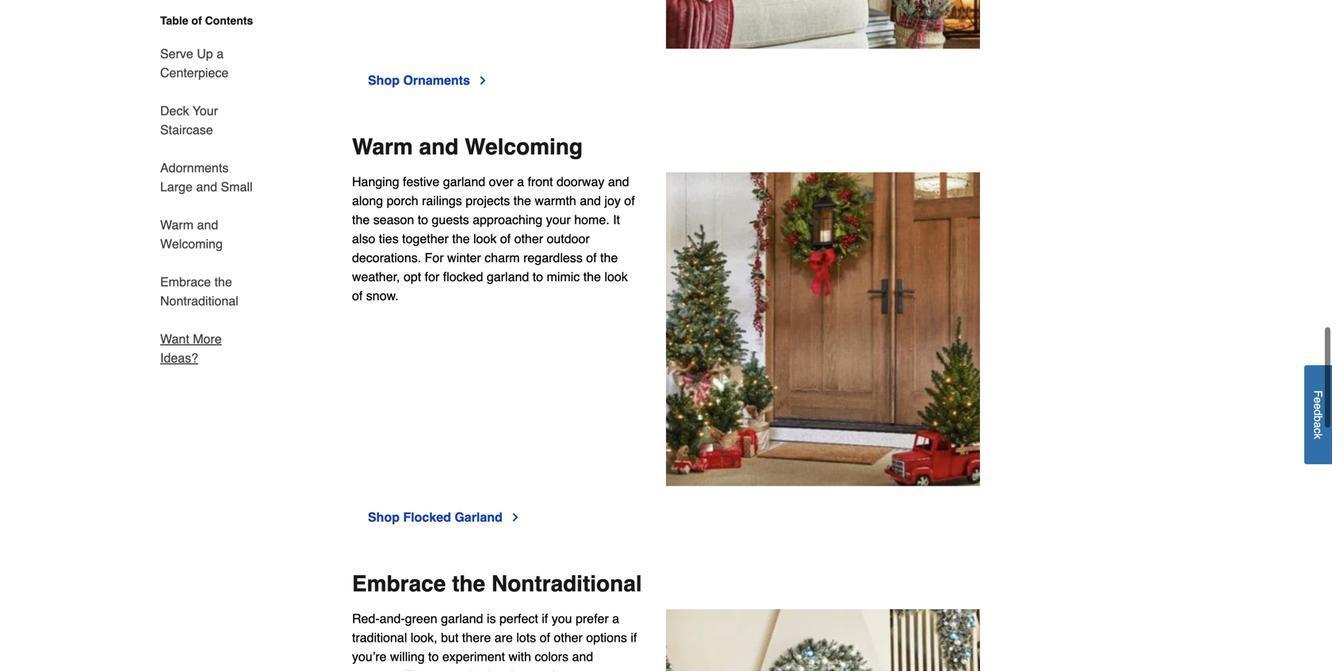 Task type: vqa. For each thing, say whether or not it's contained in the screenshot.
159
no



Task type: locate. For each thing, give the bounding box(es) containing it.
1 horizontal spatial other
[[515, 232, 543, 246]]

look
[[474, 232, 497, 246], [605, 270, 628, 284]]

a up options
[[613, 612, 620, 627]]

adornments large and small link
[[160, 149, 260, 206]]

of inside table of contents element
[[192, 14, 202, 27]]

embrace the nontraditional up is
[[352, 572, 642, 598]]

0 horizontal spatial warm
[[160, 218, 194, 232]]

0 horizontal spatial if
[[542, 612, 548, 627]]

adornments
[[160, 161, 229, 175]]

and down experiment
[[452, 669, 474, 672]]

a up k
[[1313, 423, 1325, 429]]

large
[[160, 180, 193, 194]]

look,
[[411, 631, 438, 646]]

if left you
[[542, 612, 548, 627]]

2 vertical spatial garland
[[441, 612, 484, 627]]

2 vertical spatial to
[[428, 650, 439, 665]]

chevron right image inside shop flocked garland link
[[509, 512, 522, 525]]

chevron right image right ornaments
[[477, 74, 489, 87]]

a
[[217, 46, 224, 61], [517, 174, 524, 189], [1313, 423, 1325, 429], [613, 612, 620, 627]]

0 horizontal spatial chevron right image
[[477, 74, 489, 87]]

warm and welcoming down large
[[160, 218, 223, 252]]

and
[[419, 134, 459, 160], [608, 174, 630, 189], [196, 180, 217, 194], [580, 193, 601, 208], [197, 218, 218, 232], [572, 650, 594, 665], [452, 669, 474, 672]]

you
[[552, 612, 572, 627]]

of right lots
[[540, 631, 551, 646]]

welcoming up embrace the nontraditional link
[[160, 237, 223, 252]]

shop for shop flocked garland
[[368, 511, 400, 525]]

chevron right image inside shop ornaments link
[[477, 74, 489, 87]]

welcoming
[[465, 134, 583, 160], [160, 237, 223, 252]]

warm
[[352, 134, 413, 160], [160, 218, 194, 232]]

shop flocked garland
[[368, 511, 503, 525]]

other down experiment
[[477, 669, 506, 672]]

embrace
[[160, 275, 211, 290], [352, 572, 446, 598]]

home.
[[575, 212, 610, 227]]

garland up but
[[441, 612, 484, 627]]

other down you
[[554, 631, 583, 646]]

but
[[441, 631, 459, 646]]

and inside the warm and welcoming
[[197, 218, 218, 232]]

a right up
[[217, 46, 224, 61]]

0 vertical spatial warm and welcoming
[[352, 134, 583, 160]]

f e e d b a c k
[[1313, 391, 1325, 440]]

0 vertical spatial warm
[[352, 134, 413, 160]]

ornaments
[[403, 73, 470, 88]]

look right the mimic
[[605, 270, 628, 284]]

the up there
[[452, 572, 486, 598]]

railings
[[422, 193, 462, 208]]

1 horizontal spatial warm and welcoming
[[352, 134, 583, 160]]

embrace inside embrace the nontraditional link
[[160, 275, 211, 290]]

1 vertical spatial embrace
[[352, 572, 446, 598]]

1 vertical spatial look
[[605, 270, 628, 284]]

of
[[192, 14, 202, 27], [625, 193, 635, 208], [500, 232, 511, 246], [586, 251, 597, 265], [352, 289, 363, 303], [540, 631, 551, 646], [545, 669, 555, 672]]

and down the adornments large and small link
[[197, 218, 218, 232]]

b
[[1313, 416, 1325, 423]]

of down outdoor
[[586, 251, 597, 265]]

to down regardless
[[533, 270, 544, 284]]

0 horizontal spatial nontraditional
[[160, 294, 239, 309]]

shop ornaments
[[368, 73, 470, 88]]

chevron right image
[[477, 74, 489, 87], [509, 512, 522, 525]]

1 vertical spatial warm and welcoming
[[160, 218, 223, 252]]

adornments large and small
[[160, 161, 253, 194]]

hanging
[[352, 174, 400, 189]]

0 horizontal spatial embrace
[[160, 275, 211, 290]]

warm down large
[[160, 218, 194, 232]]

serve up a centerpiece
[[160, 46, 229, 80]]

1 horizontal spatial welcoming
[[465, 134, 583, 160]]

0 vertical spatial welcoming
[[465, 134, 583, 160]]

0 vertical spatial embrace
[[160, 275, 211, 290]]

if right options
[[631, 631, 637, 646]]

the up approaching
[[514, 193, 531, 208]]

to up together
[[418, 212, 428, 227]]

embrace up and-
[[352, 572, 446, 598]]

embrace down warm and welcoming 'link'
[[160, 275, 211, 290]]

flowers
[[404, 669, 449, 672]]

snow.
[[366, 289, 399, 303]]

1 vertical spatial if
[[631, 631, 637, 646]]

2 vertical spatial other
[[477, 669, 506, 672]]

shop for shop ornaments
[[368, 73, 400, 88]]

e up d
[[1313, 398, 1325, 404]]

0 vertical spatial chevron right image
[[477, 74, 489, 87]]

of down approaching
[[500, 232, 511, 246]]

there
[[462, 631, 491, 646]]

1 shop from the top
[[368, 73, 400, 88]]

2 shop from the top
[[368, 511, 400, 525]]

1 vertical spatial embrace the nontraditional
[[352, 572, 642, 598]]

garland up 'railings'
[[443, 174, 486, 189]]

warmth
[[535, 193, 577, 208]]

1 vertical spatial welcoming
[[160, 237, 223, 252]]

1 vertical spatial to
[[533, 270, 544, 284]]

the up also at the left
[[352, 212, 370, 227]]

e
[[1313, 398, 1325, 404], [1313, 404, 1325, 410]]

flocked
[[403, 511, 451, 525]]

0 horizontal spatial other
[[477, 669, 506, 672]]

you're
[[352, 650, 387, 665]]

garland down charm
[[487, 270, 529, 284]]

to up flowers
[[428, 650, 439, 665]]

1 vertical spatial other
[[554, 631, 583, 646]]

0 vertical spatial look
[[474, 232, 497, 246]]

front
[[528, 174, 553, 189]]

embrace the nontraditional up more
[[160, 275, 239, 309]]

and inside adornments large and small
[[196, 180, 217, 194]]

0 horizontal spatial embrace the nontraditional
[[160, 275, 239, 309]]

shop
[[368, 73, 400, 88], [368, 511, 400, 525]]

0 vertical spatial nontraditional
[[160, 294, 239, 309]]

and up festive
[[419, 134, 459, 160]]

warm and welcoming
[[352, 134, 583, 160], [160, 218, 223, 252]]

1 vertical spatial shop
[[368, 511, 400, 525]]

e up b
[[1313, 404, 1325, 410]]

1 vertical spatial garland
[[487, 270, 529, 284]]

0 horizontal spatial look
[[474, 232, 497, 246]]

welcoming up front
[[465, 134, 583, 160]]

nontraditional inside table of contents element
[[160, 294, 239, 309]]

other inside hanging festive garland over a front doorway and along porch railings projects the warmth and joy of the season to guests approaching your home. it also ties together the look of other outdoor decorations. for winter charm regardless of the weather, opt for flocked garland to mimic the look of snow.
[[515, 232, 543, 246]]

forms
[[510, 669, 541, 672]]

of right table
[[192, 14, 202, 27]]

0 horizontal spatial welcoming
[[160, 237, 223, 252]]

the inside embrace the nontraditional link
[[215, 275, 232, 290]]

table of contents element
[[141, 13, 260, 368]]

a inside button
[[1313, 423, 1325, 429]]

a inside 'red-and-green garland is perfect if you prefer a traditional look, but there are lots of other options if you're willing to experiment with colors and textures. flowers and other forms of greenery'
[[613, 612, 620, 627]]

look up charm
[[474, 232, 497, 246]]

chevron right image right garland
[[509, 512, 522, 525]]

other down approaching
[[515, 232, 543, 246]]

embrace the nontraditional
[[160, 275, 239, 309], [352, 572, 642, 598]]

a front porch with wooden doors, a large red and green wreath, and mini trees with white lights. image
[[666, 172, 981, 487]]

prefer
[[576, 612, 609, 627]]

a living room with a fireplace, stockings, garland and an armchair with a holiday pillow. image
[[666, 0, 981, 49]]

1 horizontal spatial warm
[[352, 134, 413, 160]]

0 vertical spatial other
[[515, 232, 543, 246]]

1 vertical spatial warm
[[160, 218, 194, 232]]

warm and welcoming link
[[160, 206, 260, 263]]

the down warm and welcoming 'link'
[[215, 275, 232, 290]]

warm inside the warm and welcoming
[[160, 218, 194, 232]]

the up winter
[[452, 232, 470, 246]]

your
[[193, 104, 218, 118]]

and down adornments
[[196, 180, 217, 194]]

shop left ornaments
[[368, 73, 400, 88]]

nontraditional up more
[[160, 294, 239, 309]]

warm and welcoming up over
[[352, 134, 583, 160]]

1 vertical spatial chevron right image
[[509, 512, 522, 525]]

garland inside 'red-and-green garland is perfect if you prefer a traditional look, but there are lots of other options if you're willing to experiment with colors and textures. flowers and other forms of greenery'
[[441, 612, 484, 627]]

to
[[418, 212, 428, 227], [533, 270, 544, 284], [428, 650, 439, 665]]

flocked
[[443, 270, 484, 284]]

shop left flocked
[[368, 511, 400, 525]]

d
[[1313, 410, 1325, 416]]

with
[[509, 650, 531, 665]]

0 horizontal spatial warm and welcoming
[[160, 218, 223, 252]]

2 horizontal spatial other
[[554, 631, 583, 646]]

f
[[1313, 391, 1325, 398]]

0 vertical spatial if
[[542, 612, 548, 627]]

warm up the hanging
[[352, 134, 413, 160]]

nontraditional up you
[[492, 572, 642, 598]]

0 vertical spatial embrace the nontraditional
[[160, 275, 239, 309]]

the
[[514, 193, 531, 208], [352, 212, 370, 227], [452, 232, 470, 246], [601, 251, 618, 265], [584, 270, 601, 284], [215, 275, 232, 290], [452, 572, 486, 598]]

garland
[[443, 174, 486, 189], [487, 270, 529, 284], [441, 612, 484, 627]]

to inside 'red-and-green garland is perfect if you prefer a traditional look, but there are lots of other options if you're willing to experiment with colors and textures. flowers and other forms of greenery'
[[428, 650, 439, 665]]

1 horizontal spatial nontraditional
[[492, 572, 642, 598]]

1 horizontal spatial chevron right image
[[509, 512, 522, 525]]

f e e d b a c k button
[[1305, 366, 1333, 465]]

a right over
[[517, 174, 524, 189]]

0 vertical spatial shop
[[368, 73, 400, 88]]

season
[[373, 212, 414, 227]]

other
[[515, 232, 543, 246], [554, 631, 583, 646], [477, 669, 506, 672]]



Task type: describe. For each thing, give the bounding box(es) containing it.
is
[[487, 612, 496, 627]]

joy
[[605, 193, 621, 208]]

approaching
[[473, 212, 543, 227]]

opt
[[404, 270, 421, 284]]

chevron right image for shop flocked garland
[[509, 512, 522, 525]]

chevron right image for shop ornaments
[[477, 74, 489, 87]]

guests
[[432, 212, 469, 227]]

serve up a centerpiece link
[[160, 35, 260, 92]]

deck
[[160, 104, 189, 118]]

up
[[197, 46, 213, 61]]

porch
[[387, 193, 419, 208]]

textures.
[[352, 669, 401, 672]]

regardless
[[524, 251, 583, 265]]

warm and welcoming inside warm and welcoming 'link'
[[160, 218, 223, 252]]

deck your staircase
[[160, 104, 218, 137]]

shop flocked garland link
[[368, 509, 522, 528]]

want
[[160, 332, 189, 347]]

a inside serve up a centerpiece
[[217, 46, 224, 61]]

the down it
[[601, 251, 618, 265]]

colors
[[535, 650, 569, 665]]

k
[[1313, 434, 1325, 440]]

the right the mimic
[[584, 270, 601, 284]]

ties
[[379, 232, 399, 246]]

1 horizontal spatial embrace
[[352, 572, 446, 598]]

festive
[[403, 174, 440, 189]]

embrace the nontraditional inside table of contents element
[[160, 275, 239, 309]]

it
[[613, 212, 620, 227]]

are
[[495, 631, 513, 646]]

along
[[352, 193, 383, 208]]

mimic
[[547, 270, 580, 284]]

decorations.
[[352, 251, 421, 265]]

for
[[425, 270, 440, 284]]

table
[[160, 14, 188, 27]]

weather,
[[352, 270, 400, 284]]

traditional
[[352, 631, 407, 646]]

centerpiece
[[160, 65, 229, 80]]

your
[[546, 212, 571, 227]]

experiment
[[443, 650, 505, 665]]

embrace the nontraditional link
[[160, 263, 260, 321]]

options
[[587, 631, 627, 646]]

want more ideas?
[[160, 332, 222, 366]]

greenery
[[559, 669, 609, 672]]

projects
[[466, 193, 510, 208]]

of right joy
[[625, 193, 635, 208]]

doorway
[[557, 174, 605, 189]]

1 vertical spatial nontraditional
[[492, 572, 642, 598]]

red-and-green garland is perfect if you prefer a traditional look, but there are lots of other options if you're willing to experiment with colors and textures. flowers and other forms of greenery 
[[352, 612, 638, 672]]

for
[[425, 251, 444, 265]]

willing
[[390, 650, 425, 665]]

welcoming inside 'link'
[[160, 237, 223, 252]]

charm
[[485, 251, 520, 265]]

0 vertical spatial garland
[[443, 174, 486, 189]]

shop ornaments link
[[368, 71, 489, 90]]

hanging festive garland over a front doorway and along porch railings projects the warmth and joy of the season to guests approaching your home. it also ties together the look of other outdoor decorations. for winter charm regardless of the weather, opt for flocked garland to mimic the look of snow.
[[352, 174, 635, 303]]

1 horizontal spatial embrace the nontraditional
[[352, 572, 642, 598]]

and up joy
[[608, 174, 630, 189]]

a living room with a fireplace, a christmas tree and a large wreath lined with stockings. image
[[666, 610, 981, 672]]

red-
[[352, 612, 380, 627]]

staircase
[[160, 123, 213, 137]]

small
[[221, 180, 253, 194]]

and up home.
[[580, 193, 601, 208]]

lots
[[517, 631, 536, 646]]

1 horizontal spatial look
[[605, 270, 628, 284]]

2 e from the top
[[1313, 404, 1325, 410]]

0 vertical spatial to
[[418, 212, 428, 227]]

serve
[[160, 46, 193, 61]]

table of contents
[[160, 14, 253, 27]]

and-
[[380, 612, 405, 627]]

1 horizontal spatial if
[[631, 631, 637, 646]]

more
[[193, 332, 222, 347]]

ideas?
[[160, 351, 198, 366]]

and up greenery
[[572, 650, 594, 665]]

deck your staircase link
[[160, 92, 260, 149]]

want more ideas? link
[[160, 321, 260, 368]]

a inside hanging festive garland over a front doorway and along porch railings projects the warmth and joy of the season to guests approaching your home. it also ties together the look of other outdoor decorations. for winter charm regardless of the weather, opt for flocked garland to mimic the look of snow.
[[517, 174, 524, 189]]

contents
[[205, 14, 253, 27]]

of down colors
[[545, 669, 555, 672]]

1 e from the top
[[1313, 398, 1325, 404]]

outdoor
[[547, 232, 590, 246]]

winter
[[448, 251, 481, 265]]

also
[[352, 232, 376, 246]]

garland
[[455, 511, 503, 525]]

together
[[402, 232, 449, 246]]

green
[[405, 612, 438, 627]]

c
[[1313, 429, 1325, 434]]

of left snow.
[[352, 289, 363, 303]]

perfect
[[500, 612, 539, 627]]

over
[[489, 174, 514, 189]]



